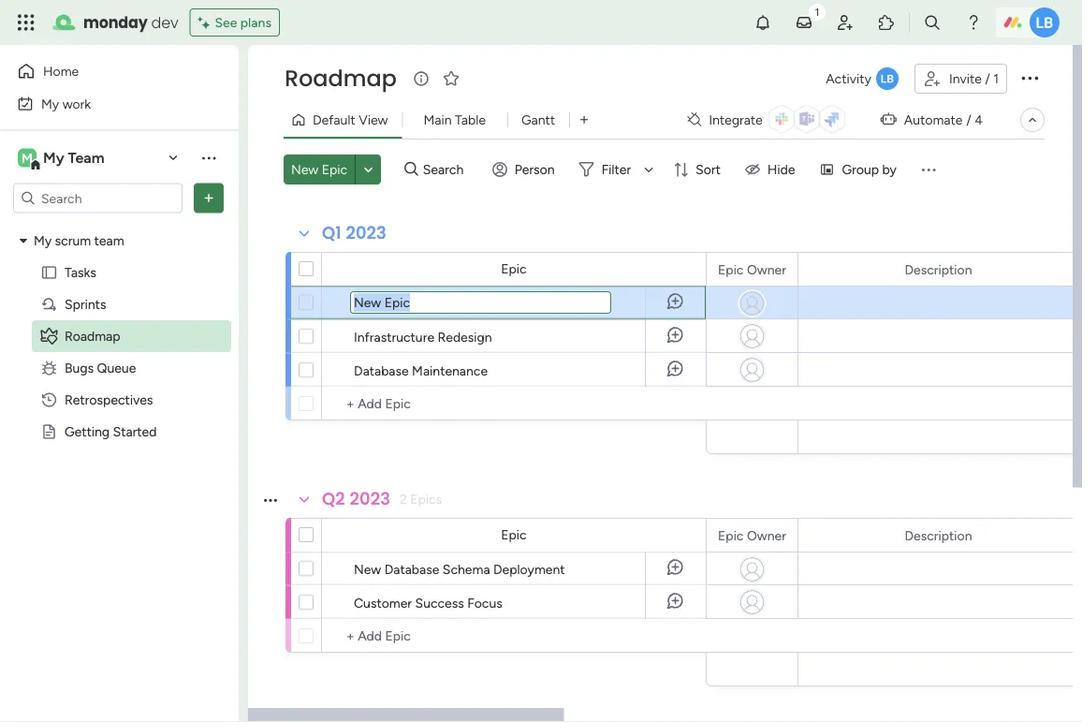 Task type: vqa. For each thing, say whether or not it's contained in the screenshot.
'2023' to the bottom
yes



Task type: locate. For each thing, give the bounding box(es) containing it.
0 vertical spatial epic owner
[[719, 261, 787, 277]]

0 horizontal spatial /
[[967, 112, 972, 128]]

2 epic owner from the top
[[719, 527, 787, 543]]

0 vertical spatial description
[[905, 261, 973, 277]]

1 description from the top
[[905, 261, 973, 277]]

/ for 4
[[967, 112, 972, 128]]

group by button
[[813, 155, 909, 185]]

my inside list box
[[34, 233, 52, 249]]

options image down the workspace options "icon"
[[200, 189, 218, 207]]

person
[[515, 162, 555, 178]]

1 horizontal spatial options image
[[1019, 66, 1042, 89]]

/ inside button
[[986, 71, 991, 87]]

2023 right the q1
[[346, 221, 387, 245]]

activity
[[826, 71, 872, 87]]

q1
[[322, 221, 342, 245]]

new up "customer"
[[354, 561, 382, 577]]

focus
[[468, 595, 503, 611]]

default view
[[313, 112, 388, 128]]

my right the caret down icon
[[34, 233, 52, 249]]

filter button
[[572, 155, 661, 185]]

roadmap
[[285, 63, 397, 94], [65, 328, 120, 344]]

automate
[[905, 112, 963, 128]]

new
[[291, 162, 319, 178], [354, 561, 382, 577]]

0 vertical spatial owner
[[747, 261, 787, 277]]

person button
[[485, 155, 566, 185]]

roadmap down sprints
[[65, 328, 120, 344]]

0 vertical spatial description field
[[901, 259, 978, 280]]

default
[[313, 112, 356, 128]]

/ for 1
[[986, 71, 991, 87]]

my right workspace icon
[[43, 149, 64, 167]]

2023 right q2 on the bottom left of the page
[[350, 487, 391, 511]]

apps image
[[878, 13, 896, 32]]

epic inside new epic button
[[322, 162, 348, 178]]

0 vertical spatial /
[[986, 71, 991, 87]]

/
[[986, 71, 991, 87], [967, 112, 972, 128]]

database down infrastructure
[[354, 363, 409, 378]]

getting
[[65, 424, 110, 440]]

my inside button
[[41, 96, 59, 111]]

public board image
[[40, 423, 58, 441]]

my for my work
[[41, 96, 59, 111]]

search everything image
[[924, 13, 942, 32]]

1 vertical spatial 2023
[[350, 487, 391, 511]]

description
[[905, 261, 973, 277], [905, 527, 973, 543]]

2 owner from the top
[[747, 527, 787, 543]]

2 description from the top
[[905, 527, 973, 543]]

1 vertical spatial owner
[[747, 527, 787, 543]]

2 description field from the top
[[901, 525, 978, 546]]

options image
[[1019, 66, 1042, 89], [200, 189, 218, 207]]

option
[[0, 224, 239, 228]]

1 description field from the top
[[901, 259, 978, 280]]

0 vertical spatial new
[[291, 162, 319, 178]]

q2
[[322, 487, 345, 511]]

options image right 1
[[1019, 66, 1042, 89]]

epic
[[322, 162, 348, 178], [501, 261, 527, 277], [719, 261, 744, 277], [501, 527, 527, 543], [719, 527, 744, 543]]

1 vertical spatial epic owner
[[719, 527, 787, 543]]

list box
[[0, 221, 239, 701]]

new down default
[[291, 162, 319, 178]]

filter
[[602, 162, 631, 178]]

0 vertical spatial epic owner field
[[714, 259, 791, 280]]

main table
[[424, 112, 486, 128]]

None field
[[351, 292, 611, 313]]

database up the customer success focus
[[385, 561, 440, 577]]

integrate
[[709, 112, 763, 128]]

monday dev
[[83, 12, 178, 33]]

invite / 1
[[950, 71, 1000, 87]]

0 vertical spatial options image
[[1019, 66, 1042, 89]]

getting started
[[65, 424, 157, 440]]

my scrum team
[[34, 233, 124, 249]]

by
[[883, 162, 897, 178]]

1 vertical spatial my
[[43, 149, 64, 167]]

customer
[[354, 595, 412, 611]]

1 vertical spatial roadmap
[[65, 328, 120, 344]]

bugs
[[65, 360, 94, 376]]

0 vertical spatial database
[[354, 363, 409, 378]]

bugs queue
[[65, 360, 136, 376]]

1 vertical spatial /
[[967, 112, 972, 128]]

2 vertical spatial my
[[34, 233, 52, 249]]

1 vertical spatial options image
[[200, 189, 218, 207]]

notifications image
[[754, 13, 773, 32]]

workspace image
[[18, 148, 37, 168]]

my for my team
[[43, 149, 64, 167]]

new for new epic
[[291, 162, 319, 178]]

1
[[994, 71, 1000, 87]]

+ Add Epic text field
[[332, 392, 698, 415]]

main table button
[[402, 105, 508, 135]]

my inside workspace selection element
[[43, 149, 64, 167]]

1 epic owner from the top
[[719, 261, 787, 277]]

view
[[359, 112, 388, 128]]

plans
[[241, 15, 272, 30]]

2023 for q2 2023
[[350, 487, 391, 511]]

work
[[62, 96, 91, 111]]

1 vertical spatial description
[[905, 527, 973, 543]]

1 vertical spatial new
[[354, 561, 382, 577]]

home
[[43, 63, 79, 79]]

/ left 1
[[986, 71, 991, 87]]

sort
[[696, 162, 721, 178]]

/ left 4
[[967, 112, 972, 128]]

description for second 'description' field from the bottom of the page
[[905, 261, 973, 277]]

Epic Owner field
[[714, 259, 791, 280], [714, 525, 791, 546]]

angle down image
[[364, 163, 373, 177]]

team
[[94, 233, 124, 249]]

0 vertical spatial my
[[41, 96, 59, 111]]

epic owner
[[719, 261, 787, 277], [719, 527, 787, 543]]

select product image
[[17, 13, 36, 32]]

1 horizontal spatial /
[[986, 71, 991, 87]]

1 vertical spatial description field
[[901, 525, 978, 546]]

invite / 1 button
[[915, 64, 1008, 94]]

invite members image
[[837, 13, 855, 32]]

1 image
[[809, 1, 826, 22]]

database
[[354, 363, 409, 378], [385, 561, 440, 577]]

1 horizontal spatial roadmap
[[285, 63, 397, 94]]

Description field
[[901, 259, 978, 280], [901, 525, 978, 546]]

owner
[[747, 261, 787, 277], [747, 527, 787, 543]]

2023
[[346, 221, 387, 245], [350, 487, 391, 511]]

+ Add Epic text field
[[332, 625, 698, 647]]

new database schema deployment
[[354, 561, 565, 577]]

new inside button
[[291, 162, 319, 178]]

1 vertical spatial epic owner field
[[714, 525, 791, 546]]

group by
[[843, 162, 897, 178]]

my
[[41, 96, 59, 111], [43, 149, 64, 167], [34, 233, 52, 249]]

workspace options image
[[200, 148, 218, 167]]

0 horizontal spatial roadmap
[[65, 328, 120, 344]]

hide
[[768, 162, 796, 178]]

my left work
[[41, 96, 59, 111]]

0 horizontal spatial new
[[291, 162, 319, 178]]

help image
[[965, 13, 984, 32]]

success
[[415, 595, 464, 611]]

automate / 4
[[905, 112, 984, 128]]

0 vertical spatial 2023
[[346, 221, 387, 245]]

1 horizontal spatial new
[[354, 561, 382, 577]]

roadmap up default view 'button'
[[285, 63, 397, 94]]



Task type: describe. For each thing, give the bounding box(es) containing it.
description for second 'description' field from the top
[[905, 527, 973, 543]]

Q1 2023 field
[[318, 221, 391, 245]]

2 epic owner field from the top
[[714, 525, 791, 546]]

add to favorites image
[[442, 69, 461, 88]]

q2 2023
[[322, 487, 391, 511]]

0 horizontal spatial options image
[[200, 189, 218, 207]]

database maintenance
[[354, 363, 488, 378]]

Search field
[[419, 156, 475, 183]]

my for my scrum team
[[34, 233, 52, 249]]

started
[[113, 424, 157, 440]]

infrastructure
[[354, 329, 435, 345]]

group
[[843, 162, 880, 178]]

dapulse integrations image
[[688, 113, 702, 127]]

sort button
[[666, 155, 732, 185]]

invite
[[950, 71, 983, 87]]

caret down image
[[20, 234, 27, 247]]

show board description image
[[410, 69, 433, 88]]

queue
[[97, 360, 136, 376]]

autopilot image
[[881, 107, 897, 131]]

my work button
[[11, 89, 201, 118]]

new epic
[[291, 162, 348, 178]]

see plans
[[215, 15, 272, 30]]

see
[[215, 15, 237, 30]]

new epic button
[[284, 155, 355, 185]]

collapse board header image
[[1026, 112, 1041, 127]]

public board image
[[40, 264, 58, 281]]

maintenance
[[412, 363, 488, 378]]

workspace selection element
[[18, 147, 107, 171]]

schema
[[443, 561, 490, 577]]

hide button
[[738, 155, 807, 185]]

my work
[[41, 96, 91, 111]]

add view image
[[581, 113, 588, 127]]

sprints
[[65, 296, 106, 312]]

activity button
[[819, 64, 908, 94]]

monday
[[83, 12, 148, 33]]

q1 2023
[[322, 221, 387, 245]]

list box containing my scrum team
[[0, 221, 239, 701]]

inbox image
[[795, 13, 814, 32]]

customer success focus
[[354, 595, 503, 611]]

1 epic owner field from the top
[[714, 259, 791, 280]]

4
[[975, 112, 984, 128]]

v2 search image
[[405, 159, 419, 180]]

dev
[[151, 12, 178, 33]]

gantt button
[[508, 105, 570, 135]]

infrastructure redesign
[[354, 329, 492, 345]]

arrow down image
[[638, 158, 661, 181]]

2023 for q1 2023
[[346, 221, 387, 245]]

roadmap inside list box
[[65, 328, 120, 344]]

new for new database schema deployment
[[354, 561, 382, 577]]

tasks
[[65, 265, 96, 281]]

home button
[[11, 56, 201, 86]]

see plans button
[[190, 8, 280, 37]]

my team
[[43, 149, 104, 167]]

0 vertical spatial roadmap
[[285, 63, 397, 94]]

scrum
[[55, 233, 91, 249]]

team
[[68, 149, 104, 167]]

gantt
[[522, 112, 556, 128]]

Q2 2023 field
[[318, 487, 395, 511]]

m
[[22, 150, 33, 166]]

table
[[455, 112, 486, 128]]

retrospectives
[[65, 392, 153, 408]]

Roadmap field
[[280, 63, 402, 94]]

Search in workspace field
[[39, 187, 156, 209]]

redesign
[[438, 329, 492, 345]]

luigi bowers image
[[1030, 7, 1060, 37]]

deployment
[[494, 561, 565, 577]]

default view button
[[284, 105, 402, 135]]

menu image
[[920, 160, 939, 179]]

1 owner from the top
[[747, 261, 787, 277]]

main
[[424, 112, 452, 128]]

1 vertical spatial database
[[385, 561, 440, 577]]



